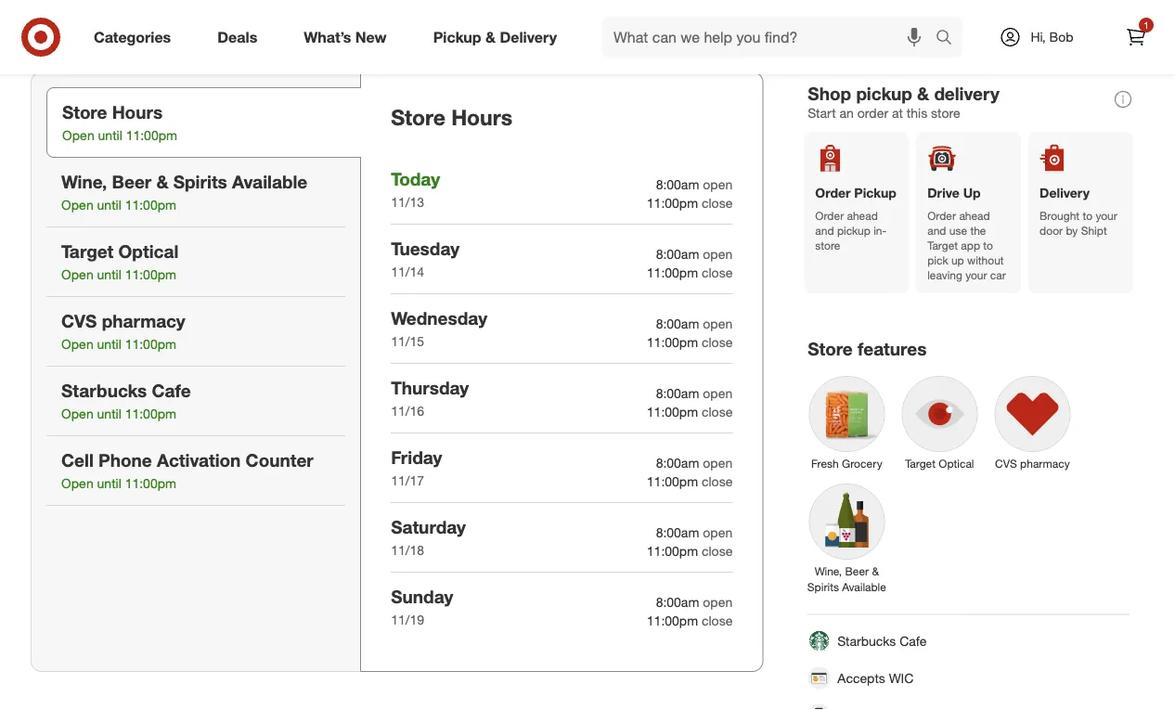 Task type: describe. For each thing, give the bounding box(es) containing it.
pick
[[928, 253, 949, 267]]

until for store
[[98, 127, 122, 144]]

wine, beer & spirits available link
[[801, 476, 894, 599]]

accepts
[[838, 670, 886, 686]]

hi, bob
[[1031, 29, 1074, 45]]

until for starbucks
[[97, 406, 121, 422]]

counter
[[246, 450, 314, 471]]

11/15
[[391, 333, 424, 350]]

cvs pharmacy link
[[987, 368, 1080, 476]]

fresh grocery link
[[801, 368, 894, 476]]

to inside drive up order ahead and use the target app to pick up without leaving your car
[[984, 238, 994, 252]]

cvs pharmacy open until 11:00pm
[[61, 310, 186, 353]]

hi,
[[1031, 29, 1047, 45]]

close for sunday
[[702, 613, 733, 629]]

today
[[391, 168, 440, 189]]

wednesday 11/15
[[391, 307, 488, 350]]

8:00am open 11:00pm close for tuesday
[[647, 246, 733, 281]]

& for shop pickup & delivery start an order at this store
[[918, 83, 930, 104]]

cvs for cvs pharmacy
[[996, 457, 1018, 471]]

grocery
[[843, 457, 883, 471]]

target inside drive up order ahead and use the target app to pick up without leaving your car
[[928, 238, 959, 252]]

store capabilities with hours, vertical tabs tab list
[[31, 72, 361, 672]]

8:00am open 11:00pm close for sunday
[[647, 594, 733, 629]]

cvs for cvs pharmacy open until 11:00pm
[[61, 310, 97, 332]]

order for drive up
[[928, 209, 957, 223]]

target optical
[[906, 457, 975, 471]]

available for wine, beer & spirits available
[[843, 581, 887, 595]]

drive
[[928, 185, 960, 201]]

app
[[962, 238, 981, 252]]

friday
[[391, 447, 443, 468]]

beer for wine, beer & spirits available open until 11:00pm
[[112, 171, 152, 192]]

open for friday
[[703, 455, 733, 471]]

in-
[[874, 224, 887, 237]]

pickup & delivery link
[[418, 17, 581, 58]]

11/16
[[391, 403, 424, 419]]

thursday 11/16
[[391, 377, 469, 419]]

ahead for pickup
[[848, 209, 878, 223]]

store for store hours open until 11:00pm
[[62, 101, 107, 123]]

categories link
[[78, 17, 194, 58]]

open for tuesday
[[703, 246, 733, 262]]

up
[[952, 253, 965, 267]]

11:00pm inside cell phone activation counter open until 11:00pm
[[125, 476, 176, 492]]

pickup inside "link"
[[433, 28, 482, 46]]

deals
[[218, 28, 258, 46]]

11:00pm inside wine, beer & spirits available open until 11:00pm
[[125, 197, 176, 213]]

friday 11/17
[[391, 447, 443, 489]]

leaving
[[928, 268, 963, 282]]

open inside cell phone activation counter open until 11:00pm
[[61, 476, 94, 492]]

activation
[[157, 450, 241, 471]]

target optical link
[[894, 368, 987, 476]]

11:00pm inside store hours open until 11:00pm
[[126, 127, 177, 144]]

search button
[[928, 17, 973, 61]]

8:00am for sunday
[[656, 594, 700, 611]]

pharmacy for cvs pharmacy
[[1021, 457, 1071, 471]]

store features
[[808, 338, 927, 360]]

cafe for starbucks cafe
[[900, 633, 927, 649]]

thursday
[[391, 377, 469, 398]]

store hours open until 11:00pm
[[62, 101, 177, 144]]

until inside wine, beer & spirits available open until 11:00pm
[[97, 197, 121, 213]]

optical for target optical
[[939, 457, 975, 471]]

bob
[[1050, 29, 1074, 45]]

hours for store hours open until 11:00pm
[[112, 101, 163, 123]]

1 link
[[1116, 17, 1157, 58]]

saturday 11/18
[[391, 516, 466, 559]]

deals link
[[202, 17, 281, 58]]

11/19
[[391, 612, 424, 628]]

your inside drive up order ahead and use the target app to pick up without leaving your car
[[966, 268, 988, 282]]

11/18
[[391, 542, 424, 559]]

& for wine, beer & spirits available
[[873, 565, 880, 579]]

sunday 11/19
[[391, 586, 454, 628]]

drive up order ahead and use the target app to pick up without leaving your car
[[928, 185, 1007, 282]]

and for drive
[[928, 224, 947, 237]]

up
[[964, 185, 981, 201]]

open for starbucks cafe
[[61, 406, 94, 422]]

search
[[928, 30, 973, 48]]

What can we help you find? suggestions appear below search field
[[603, 17, 941, 58]]

start
[[808, 105, 837, 121]]

open for thursday
[[703, 385, 733, 402]]

store inside order pickup order ahead and pickup in- store
[[816, 238, 841, 252]]

open for saturday
[[703, 525, 733, 541]]

to inside delivery brought to your door by shipt
[[1083, 209, 1093, 223]]

8:00am open 11:00pm close for friday
[[647, 455, 733, 490]]

open for cvs pharmacy
[[61, 336, 94, 353]]

starbucks for starbucks cafe
[[838, 633, 897, 649]]

close for thursday
[[702, 404, 733, 420]]

open for store hours
[[62, 127, 94, 144]]

cvs pharmacy
[[996, 457, 1071, 471]]

open for today
[[703, 176, 733, 193]]

& for wine, beer & spirits available open until 11:00pm
[[156, 171, 169, 192]]

beer for wine, beer & spirits available
[[846, 565, 869, 579]]

by
[[1067, 224, 1079, 237]]

starbucks for starbucks cafe open until 11:00pm
[[61, 380, 147, 401]]

order
[[858, 105, 889, 121]]

delivery brought to your door by shipt
[[1040, 185, 1118, 237]]

what's
[[304, 28, 351, 46]]

new
[[356, 28, 387, 46]]

target optical open until 11:00pm
[[61, 241, 179, 283]]

an
[[840, 105, 854, 121]]

close for today
[[702, 195, 733, 211]]

tuesday 11/14
[[391, 238, 460, 280]]

8:00am for thursday
[[656, 385, 700, 402]]

11/14
[[391, 264, 424, 280]]



Task type: vqa. For each thing, say whether or not it's contained in the screenshot.
shop pickup & delivery start an order at this store
yes



Task type: locate. For each thing, give the bounding box(es) containing it.
until inside cell phone activation counter open until 11:00pm
[[97, 476, 121, 492]]

8:00am open 11:00pm close for thursday
[[647, 385, 733, 420]]

7 open from the top
[[703, 594, 733, 611]]

phone
[[99, 450, 152, 471]]

pharmacy inside cvs pharmacy open until 11:00pm
[[102, 310, 186, 332]]

pickup inside shop pickup & delivery start an order at this store
[[857, 83, 913, 104]]

open inside wine, beer & spirits available open until 11:00pm
[[61, 197, 94, 213]]

8:00am for friday
[[656, 455, 700, 471]]

1 vertical spatial cvs
[[996, 457, 1018, 471]]

store for store hours
[[391, 104, 446, 130]]

available for wine, beer & spirits available open until 11:00pm
[[232, 171, 308, 192]]

pickup & delivery
[[433, 28, 557, 46]]

4 8:00am from the top
[[656, 385, 700, 402]]

pickup left 'in-'
[[838, 224, 871, 237]]

until inside starbucks cafe open until 11:00pm
[[97, 406, 121, 422]]

shop pickup & delivery start an order at this store
[[808, 83, 1000, 121]]

optical left cvs pharmacy
[[939, 457, 975, 471]]

close for wednesday
[[702, 334, 733, 351]]

open for wednesday
[[703, 316, 733, 332]]

order for order pickup
[[816, 209, 844, 223]]

0 vertical spatial spirits
[[173, 171, 227, 192]]

order
[[816, 185, 851, 201], [816, 209, 844, 223], [928, 209, 957, 223]]

cafe up wic
[[900, 633, 927, 649]]

to
[[1083, 209, 1093, 223], [984, 238, 994, 252]]

0 vertical spatial pharmacy
[[102, 310, 186, 332]]

2 ahead from the left
[[960, 209, 991, 223]]

1 horizontal spatial pharmacy
[[1021, 457, 1071, 471]]

beer inside wine, beer & spirits available open until 11:00pm
[[112, 171, 152, 192]]

1 vertical spatial pickup
[[855, 185, 897, 201]]

0 vertical spatial pickup
[[857, 83, 913, 104]]

1 vertical spatial starbucks
[[838, 633, 897, 649]]

cvs right target optical
[[996, 457, 1018, 471]]

pharmacy for cvs pharmacy open until 11:00pm
[[102, 310, 186, 332]]

spirits inside wine, beer & spirits available
[[808, 581, 840, 595]]

pharmacy inside 'link'
[[1021, 457, 1071, 471]]

0 horizontal spatial cvs
[[61, 310, 97, 332]]

and for order
[[816, 224, 835, 237]]

hours down categories link in the top of the page
[[112, 101, 163, 123]]

sunday
[[391, 586, 454, 607]]

3 close from the top
[[702, 334, 733, 351]]

0 horizontal spatial store
[[62, 101, 107, 123]]

target
[[928, 238, 959, 252], [61, 241, 114, 262], [906, 457, 936, 471]]

your up the shipt
[[1096, 209, 1118, 223]]

1 8:00am from the top
[[656, 176, 700, 193]]

pickup up 'in-'
[[855, 185, 897, 201]]

ahead up 'in-'
[[848, 209, 878, 223]]

0 horizontal spatial delivery
[[500, 28, 557, 46]]

& inside wine, beer & spirits available open until 11:00pm
[[156, 171, 169, 192]]

1 vertical spatial to
[[984, 238, 994, 252]]

1 horizontal spatial wine,
[[815, 565, 843, 579]]

target inside target optical open until 11:00pm
[[61, 241, 114, 262]]

accepts wic
[[838, 670, 914, 686]]

1 horizontal spatial and
[[928, 224, 947, 237]]

0 horizontal spatial ahead
[[848, 209, 878, 223]]

8:00am open 11:00pm close for wednesday
[[647, 316, 733, 351]]

pickup
[[433, 28, 482, 46], [855, 185, 897, 201]]

8:00am for tuesday
[[656, 246, 700, 262]]

6 8:00am open 11:00pm close from the top
[[647, 525, 733, 560]]

0 vertical spatial delivery
[[500, 28, 557, 46]]

store left features
[[808, 338, 853, 360]]

& down store hours open until 11:00pm
[[156, 171, 169, 192]]

order inside drive up order ahead and use the target app to pick up without leaving your car
[[928, 209, 957, 223]]

store
[[62, 101, 107, 123], [391, 104, 446, 130], [808, 338, 853, 360]]

your down without
[[966, 268, 988, 282]]

0 horizontal spatial beer
[[112, 171, 152, 192]]

8:00am for wednesday
[[656, 316, 700, 332]]

2 8:00am from the top
[[656, 246, 700, 262]]

0 vertical spatial cafe
[[152, 380, 191, 401]]

11/13
[[391, 194, 424, 210]]

8:00am open 11:00pm close
[[647, 176, 733, 211], [647, 246, 733, 281], [647, 316, 733, 351], [647, 385, 733, 420], [647, 455, 733, 490], [647, 525, 733, 560], [647, 594, 733, 629]]

0 vertical spatial to
[[1083, 209, 1093, 223]]

your
[[1096, 209, 1118, 223], [966, 268, 988, 282]]

starbucks up accepts
[[838, 633, 897, 649]]

0 vertical spatial store
[[932, 105, 961, 121]]

wine, for wine, beer & spirits available
[[815, 565, 843, 579]]

4 close from the top
[[702, 404, 733, 420]]

target up 'pick' at the right
[[928, 238, 959, 252]]

11/17
[[391, 473, 424, 489]]

close
[[702, 195, 733, 211], [702, 265, 733, 281], [702, 334, 733, 351], [702, 404, 733, 420], [702, 474, 733, 490], [702, 543, 733, 560], [702, 613, 733, 629]]

1 horizontal spatial starbucks
[[838, 633, 897, 649]]

wine, down store hours open until 11:00pm
[[61, 171, 107, 192]]

spirits for wine, beer & spirits available open until 11:00pm
[[173, 171, 227, 192]]

5 close from the top
[[702, 474, 733, 490]]

beer down store hours open until 11:00pm
[[112, 171, 152, 192]]

store up today
[[391, 104, 446, 130]]

and left 'in-'
[[816, 224, 835, 237]]

the
[[971, 224, 987, 237]]

this
[[907, 105, 928, 121]]

open for sunday
[[703, 594, 733, 611]]

starbucks down cvs pharmacy open until 11:00pm
[[61, 380, 147, 401]]

8:00am for saturday
[[656, 525, 700, 541]]

1 horizontal spatial available
[[843, 581, 887, 595]]

open inside target optical open until 11:00pm
[[61, 267, 94, 283]]

& up store hours
[[486, 28, 496, 46]]

1 horizontal spatial delivery
[[1040, 185, 1090, 201]]

wine, for wine, beer & spirits available open until 11:00pm
[[61, 171, 107, 192]]

0 vertical spatial cvs
[[61, 310, 97, 332]]

open inside starbucks cafe open until 11:00pm
[[61, 406, 94, 422]]

order pickup order ahead and pickup in- store
[[816, 185, 897, 252]]

cafe up "activation"
[[152, 380, 191, 401]]

0 horizontal spatial and
[[816, 224, 835, 237]]

shop
[[808, 83, 852, 104]]

2 8:00am open 11:00pm close from the top
[[647, 246, 733, 281]]

1 horizontal spatial your
[[1096, 209, 1118, 223]]

0 vertical spatial wine,
[[61, 171, 107, 192]]

ahead inside order pickup order ahead and pickup in- store
[[848, 209, 878, 223]]

features
[[858, 338, 927, 360]]

optical
[[118, 241, 179, 262], [939, 457, 975, 471]]

available
[[232, 171, 308, 192], [843, 581, 887, 595]]

wine, up starbucks cafe
[[815, 565, 843, 579]]

optical inside target optical open until 11:00pm
[[118, 241, 179, 262]]

8:00am open 11:00pm close for today
[[647, 176, 733, 211]]

7 8:00am from the top
[[656, 594, 700, 611]]

2 horizontal spatial store
[[808, 338, 853, 360]]

0 vertical spatial starbucks
[[61, 380, 147, 401]]

1 and from the left
[[816, 224, 835, 237]]

pickup inside order pickup order ahead and pickup in- store
[[855, 185, 897, 201]]

beer inside wine, beer & spirits available
[[846, 565, 869, 579]]

1 horizontal spatial store
[[932, 105, 961, 121]]

1 open from the top
[[703, 176, 733, 193]]

11:00pm inside target optical open until 11:00pm
[[125, 267, 176, 283]]

0 horizontal spatial optical
[[118, 241, 179, 262]]

hours inside store hours open until 11:00pm
[[112, 101, 163, 123]]

close for friday
[[702, 474, 733, 490]]

1 vertical spatial wine,
[[815, 565, 843, 579]]

shipt
[[1082, 224, 1108, 237]]

6 close from the top
[[702, 543, 733, 560]]

your inside delivery brought to your door by shipt
[[1096, 209, 1118, 223]]

starbucks cafe open until 11:00pm
[[61, 380, 191, 422]]

0 horizontal spatial spirits
[[173, 171, 227, 192]]

pharmacy
[[102, 310, 186, 332], [1021, 457, 1071, 471]]

today 11/13
[[391, 168, 440, 210]]

available inside wine, beer & spirits available
[[843, 581, 887, 595]]

at
[[893, 105, 904, 121]]

11:00pm
[[126, 127, 177, 144], [647, 195, 699, 211], [125, 197, 176, 213], [647, 265, 699, 281], [125, 267, 176, 283], [647, 334, 699, 351], [125, 336, 176, 353], [647, 404, 699, 420], [125, 406, 176, 422], [647, 474, 699, 490], [125, 476, 176, 492], [647, 543, 699, 560], [647, 613, 699, 629]]

and inside order pickup order ahead and pickup in- store
[[816, 224, 835, 237]]

starbucks inside starbucks cafe open until 11:00pm
[[61, 380, 147, 401]]

2 close from the top
[[702, 265, 733, 281]]

fresh grocery
[[812, 457, 883, 471]]

wine, beer & spirits available
[[808, 565, 887, 595]]

ahead inside drive up order ahead and use the target app to pick up without leaving your car
[[960, 209, 991, 223]]

0 horizontal spatial pickup
[[433, 28, 482, 46]]

cvs
[[61, 310, 97, 332], [996, 457, 1018, 471]]

brought
[[1040, 209, 1080, 223]]

spirits inside wine, beer & spirits available open until 11:00pm
[[173, 171, 227, 192]]

0 vertical spatial available
[[232, 171, 308, 192]]

0 vertical spatial pickup
[[433, 28, 482, 46]]

to up the shipt
[[1083, 209, 1093, 223]]

0 horizontal spatial to
[[984, 238, 994, 252]]

what's new link
[[288, 17, 410, 58]]

until inside store hours open until 11:00pm
[[98, 127, 122, 144]]

delivery inside "link"
[[500, 28, 557, 46]]

1 horizontal spatial hours
[[452, 104, 513, 130]]

11:00pm inside starbucks cafe open until 11:00pm
[[125, 406, 176, 422]]

wic
[[890, 670, 914, 686]]

and inside drive up order ahead and use the target app to pick up without leaving your car
[[928, 224, 947, 237]]

spirits
[[173, 171, 227, 192], [808, 581, 840, 595]]

categories
[[94, 28, 171, 46]]

cafe for starbucks cafe open until 11:00pm
[[152, 380, 191, 401]]

available inside wine, beer & spirits available open until 11:00pm
[[232, 171, 308, 192]]

1 horizontal spatial beer
[[846, 565, 869, 579]]

8:00am
[[656, 176, 700, 193], [656, 246, 700, 262], [656, 316, 700, 332], [656, 385, 700, 402], [656, 455, 700, 471], [656, 525, 700, 541], [656, 594, 700, 611]]

3 8:00am from the top
[[656, 316, 700, 332]]

open for target optical
[[61, 267, 94, 283]]

1 horizontal spatial pickup
[[855, 185, 897, 201]]

starbucks cafe
[[838, 633, 927, 649]]

& inside "link"
[[486, 28, 496, 46]]

pickup up store hours
[[433, 28, 482, 46]]

open inside store hours open until 11:00pm
[[62, 127, 94, 144]]

1
[[1145, 19, 1150, 31]]

door
[[1040, 224, 1064, 237]]

7 8:00am open 11:00pm close from the top
[[647, 594, 733, 629]]

& up this
[[918, 83, 930, 104]]

0 horizontal spatial store
[[816, 238, 841, 252]]

7 close from the top
[[702, 613, 733, 629]]

5 8:00am from the top
[[656, 455, 700, 471]]

ahead for up
[[960, 209, 991, 223]]

5 8:00am open 11:00pm close from the top
[[647, 455, 733, 490]]

tuesday
[[391, 238, 460, 259]]

2 and from the left
[[928, 224, 947, 237]]

pickup inside order pickup order ahead and pickup in- store
[[838, 224, 871, 237]]

store hours
[[391, 104, 513, 130]]

wine, inside wine, beer & spirits available open until 11:00pm
[[61, 171, 107, 192]]

0 horizontal spatial your
[[966, 268, 988, 282]]

1 vertical spatial spirits
[[808, 581, 840, 595]]

hours for store hours
[[452, 104, 513, 130]]

2 open from the top
[[703, 246, 733, 262]]

and
[[816, 224, 835, 237], [928, 224, 947, 237]]

6 open from the top
[[703, 525, 733, 541]]

0 horizontal spatial pharmacy
[[102, 310, 186, 332]]

store inside store hours open until 11:00pm
[[62, 101, 107, 123]]

cvs down target optical open until 11:00pm
[[61, 310, 97, 332]]

pickup up order on the top right of the page
[[857, 83, 913, 104]]

& inside shop pickup & delivery start an order at this store
[[918, 83, 930, 104]]

beer up starbucks cafe
[[846, 565, 869, 579]]

target right grocery
[[906, 457, 936, 471]]

1 vertical spatial optical
[[939, 457, 975, 471]]

1 horizontal spatial to
[[1083, 209, 1093, 223]]

fresh
[[812, 457, 839, 471]]

1 vertical spatial pickup
[[838, 224, 871, 237]]

cvs inside cvs pharmacy open until 11:00pm
[[61, 310, 97, 332]]

open
[[62, 127, 94, 144], [61, 197, 94, 213], [61, 267, 94, 283], [61, 336, 94, 353], [61, 406, 94, 422], [61, 476, 94, 492]]

0 horizontal spatial cafe
[[152, 380, 191, 401]]

car
[[991, 268, 1007, 282]]

wednesday
[[391, 307, 488, 329]]

1 horizontal spatial ahead
[[960, 209, 991, 223]]

cvs inside 'link'
[[996, 457, 1018, 471]]

0 horizontal spatial starbucks
[[61, 380, 147, 401]]

until inside target optical open until 11:00pm
[[97, 267, 121, 283]]

3 open from the top
[[703, 316, 733, 332]]

8:00am for today
[[656, 176, 700, 193]]

ahead
[[848, 209, 878, 223], [960, 209, 991, 223]]

without
[[968, 253, 1005, 267]]

1 vertical spatial pharmacy
[[1021, 457, 1071, 471]]

1 vertical spatial available
[[843, 581, 887, 595]]

11:00pm inside cvs pharmacy open until 11:00pm
[[125, 336, 176, 353]]

until inside cvs pharmacy open until 11:00pm
[[97, 336, 121, 353]]

& inside wine, beer & spirits available
[[873, 565, 880, 579]]

target up cvs pharmacy open until 11:00pm
[[61, 241, 114, 262]]

pickup
[[857, 83, 913, 104], [838, 224, 871, 237]]

optical down wine, beer & spirits available open until 11:00pm
[[118, 241, 179, 262]]

0 vertical spatial beer
[[112, 171, 152, 192]]

5 open from the top
[[703, 455, 733, 471]]

3 8:00am open 11:00pm close from the top
[[647, 316, 733, 351]]

close for tuesday
[[702, 265, 733, 281]]

cell phone activation counter open until 11:00pm
[[61, 450, 314, 492]]

open inside cvs pharmacy open until 11:00pm
[[61, 336, 94, 353]]

until for cvs
[[97, 336, 121, 353]]

& up starbucks cafe
[[873, 565, 880, 579]]

4 8:00am open 11:00pm close from the top
[[647, 385, 733, 420]]

open
[[703, 176, 733, 193], [703, 246, 733, 262], [703, 316, 733, 332], [703, 385, 733, 402], [703, 455, 733, 471], [703, 525, 733, 541], [703, 594, 733, 611]]

1 vertical spatial delivery
[[1040, 185, 1090, 201]]

target for target optical
[[906, 457, 936, 471]]

hours down pickup & delivery
[[452, 104, 513, 130]]

ahead up the
[[960, 209, 991, 223]]

wine, beer & spirits available open until 11:00pm
[[61, 171, 308, 213]]

store inside shop pickup & delivery start an order at this store
[[932, 105, 961, 121]]

beer
[[112, 171, 152, 192], [846, 565, 869, 579]]

1 horizontal spatial spirits
[[808, 581, 840, 595]]

1 horizontal spatial cvs
[[996, 457, 1018, 471]]

delivery inside delivery brought to your door by shipt
[[1040, 185, 1090, 201]]

8:00am open 11:00pm close for saturday
[[647, 525, 733, 560]]

1 vertical spatial beer
[[846, 565, 869, 579]]

1 horizontal spatial store
[[391, 104, 446, 130]]

cafe
[[152, 380, 191, 401], [900, 633, 927, 649]]

close for saturday
[[702, 543, 733, 560]]

store for store features
[[808, 338, 853, 360]]

0 vertical spatial optical
[[118, 241, 179, 262]]

store down categories
[[62, 101, 107, 123]]

wine, inside wine, beer & spirits available
[[815, 565, 843, 579]]

what's new
[[304, 28, 387, 46]]

6 8:00am from the top
[[656, 525, 700, 541]]

cell
[[61, 450, 94, 471]]

1 vertical spatial cafe
[[900, 633, 927, 649]]

until
[[98, 127, 122, 144], [97, 197, 121, 213], [97, 267, 121, 283], [97, 336, 121, 353], [97, 406, 121, 422], [97, 476, 121, 492]]

and left use
[[928, 224, 947, 237]]

1 ahead from the left
[[848, 209, 878, 223]]

use
[[950, 224, 968, 237]]

4 open from the top
[[703, 385, 733, 402]]

0 horizontal spatial available
[[232, 171, 308, 192]]

1 horizontal spatial cafe
[[900, 633, 927, 649]]

delivery
[[500, 28, 557, 46], [1040, 185, 1090, 201]]

cafe inside starbucks cafe open until 11:00pm
[[152, 380, 191, 401]]

1 horizontal spatial optical
[[939, 457, 975, 471]]

delivery
[[935, 83, 1000, 104]]

0 horizontal spatial hours
[[112, 101, 163, 123]]

1 close from the top
[[702, 195, 733, 211]]

0 horizontal spatial wine,
[[61, 171, 107, 192]]

optical for target optical open until 11:00pm
[[118, 241, 179, 262]]

saturday
[[391, 516, 466, 538]]

target for target optical open until 11:00pm
[[61, 241, 114, 262]]

starbucks
[[61, 380, 147, 401], [838, 633, 897, 649]]

to up without
[[984, 238, 994, 252]]

store
[[932, 105, 961, 121], [816, 238, 841, 252]]

1 vertical spatial your
[[966, 268, 988, 282]]

1 8:00am open 11:00pm close from the top
[[647, 176, 733, 211]]

0 vertical spatial your
[[1096, 209, 1118, 223]]

spirits for wine, beer & spirits available
[[808, 581, 840, 595]]

1 vertical spatial store
[[816, 238, 841, 252]]

until for target
[[97, 267, 121, 283]]



